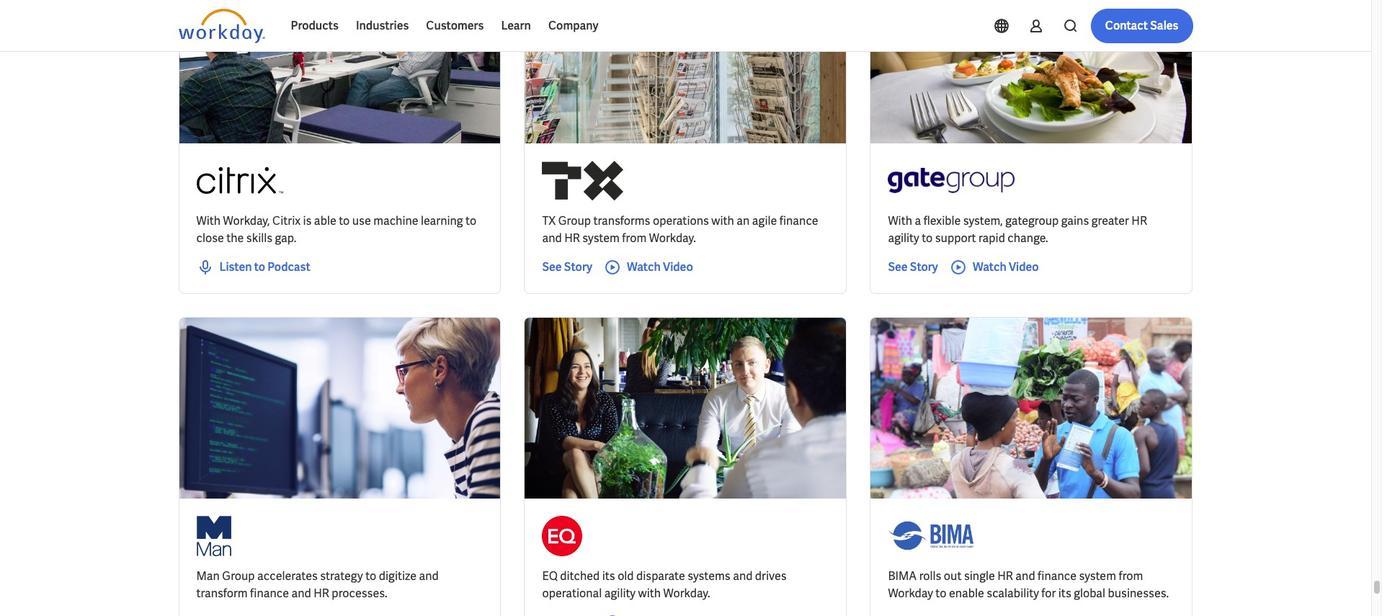 Task type: describe. For each thing, give the bounding box(es) containing it.
see story for agility
[[888, 259, 938, 274]]

an
[[737, 213, 750, 228]]

the
[[227, 230, 244, 246]]

from inside bima rolls out single hr and finance system from workday to enable scalability for its global businesses.
[[1119, 568, 1144, 584]]

products
[[291, 18, 339, 33]]

more button
[[483, 8, 548, 37]]

bima (milvik uk limited (fin)) image
[[888, 516, 975, 556]]

story for to
[[910, 259, 938, 274]]

see for tx group transforms operations with an agile finance and hr system from workday.
[[542, 259, 562, 274]]

single
[[964, 568, 995, 584]]

to left use
[[339, 213, 350, 228]]

hr inside man group accelerates strategy to digitize and transform finance and hr processes.
[[314, 586, 329, 601]]

finance inside bima rolls out single hr and finance system from workday to enable scalability for its global businesses.
[[1038, 568, 1077, 584]]

company button
[[540, 9, 607, 43]]

and inside bima rolls out single hr and finance system from workday to enable scalability for its global businesses.
[[1016, 568, 1036, 584]]

businesses.
[[1108, 586, 1169, 601]]

clear
[[564, 16, 588, 29]]

story for hr
[[564, 259, 593, 274]]

out
[[944, 568, 962, 584]]

system,
[[964, 213, 1003, 228]]

customers
[[426, 18, 484, 33]]

gategroup
[[1006, 213, 1059, 228]]

group for finance
[[222, 568, 255, 584]]

use
[[352, 213, 371, 228]]

all
[[590, 16, 602, 29]]

learning
[[421, 213, 463, 228]]

workday. inside the eq ditched its old disparate systems and drives operational agility with workday.
[[664, 586, 711, 601]]

citrix
[[273, 213, 301, 228]]

watch for rapid
[[973, 259, 1007, 274]]

and down "accelerates"
[[292, 586, 311, 601]]

industry button
[[255, 8, 334, 37]]

agility inside the eq ditched its old disparate systems and drives operational agility with workday.
[[605, 586, 636, 601]]

drives
[[755, 568, 787, 584]]

industries button
[[347, 9, 418, 43]]

support
[[935, 230, 977, 246]]

with inside tx group transforms operations with an agile finance and hr system from workday.
[[712, 213, 734, 228]]

watch video link for from
[[604, 258, 693, 276]]

watch for from
[[627, 259, 661, 274]]

finance inside man group accelerates strategy to digitize and transform finance and hr processes.
[[250, 586, 289, 601]]

flexible
[[924, 213, 961, 228]]

see story for and
[[542, 259, 593, 274]]

sales
[[1151, 18, 1179, 33]]

gains
[[1062, 213, 1089, 228]]

more
[[495, 16, 519, 29]]

strategy
[[320, 568, 363, 584]]

watch video link for rapid
[[950, 258, 1039, 276]]

systems
[[688, 568, 731, 584]]

customers button
[[418, 9, 493, 43]]

learn
[[501, 18, 531, 33]]

transforms
[[594, 213, 651, 228]]

operational
[[542, 586, 602, 601]]

from inside tx group transforms operations with an agile finance and hr system from workday.
[[622, 230, 647, 246]]

bima rolls out single hr and finance system from workday to enable scalability for its global businesses.
[[888, 568, 1169, 601]]

clear all button
[[559, 8, 606, 37]]

industry
[[266, 16, 305, 29]]

a
[[915, 213, 921, 228]]

change.
[[1008, 230, 1049, 246]]

its inside the eq ditched its old disparate systems and drives operational agility with workday.
[[602, 568, 615, 584]]

enable
[[949, 586, 985, 601]]

company
[[549, 18, 599, 33]]

machine
[[373, 213, 419, 228]]

see story link for agility
[[888, 258, 938, 276]]

with a flexible system, gategroup gains greater hr agility to support rapid change.
[[888, 213, 1148, 246]]

see story link for and
[[542, 258, 593, 276]]

transform
[[196, 586, 248, 601]]

outcome
[[400, 16, 443, 29]]

scalability
[[987, 586, 1039, 601]]

contact sales
[[1106, 18, 1179, 33]]

rapid
[[979, 230, 1006, 246]]

and inside the eq ditched its old disparate systems and drives operational agility with workday.
[[733, 568, 753, 584]]

business outcome button
[[345, 8, 472, 37]]

gap.
[[275, 230, 296, 246]]

digitize
[[379, 568, 417, 584]]

is
[[303, 213, 312, 228]]



Task type: vqa. For each thing, say whether or not it's contained in the screenshot.
The State of Oklahoma says goodbye to antiquated systems by working across state agencies to consolidate its people data.
no



Task type: locate. For each thing, give the bounding box(es) containing it.
0 vertical spatial agility
[[888, 230, 920, 246]]

with inside with workday, citrix is able to use machine learning to close the skills gap.
[[196, 213, 221, 228]]

1 horizontal spatial see
[[888, 259, 908, 274]]

0 horizontal spatial watch video link
[[604, 258, 693, 276]]

system up global
[[1079, 568, 1117, 584]]

1 watch from the left
[[627, 259, 661, 274]]

watch video link down rapid
[[950, 258, 1039, 276]]

1 horizontal spatial see story
[[888, 259, 938, 274]]

its inside bima rolls out single hr and finance system from workday to enable scalability for its global businesses.
[[1059, 586, 1072, 601]]

see story link down tx
[[542, 258, 593, 276]]

to up processes. at the left bottom of the page
[[366, 568, 377, 584]]

1 horizontal spatial its
[[1059, 586, 1072, 601]]

citrix systems, inc. image
[[196, 160, 283, 201]]

group inside tx group transforms operations with an agile finance and hr system from workday.
[[558, 213, 591, 228]]

2 see story link from the left
[[888, 258, 938, 276]]

group inside man group accelerates strategy to digitize and transform finance and hr processes.
[[222, 568, 255, 584]]

accelerates
[[257, 568, 318, 584]]

to inside bima rolls out single hr and finance system from workday to enable scalability for its global businesses.
[[936, 586, 947, 601]]

2 see story from the left
[[888, 259, 938, 274]]

group up transform
[[222, 568, 255, 584]]

1 horizontal spatial watch
[[973, 259, 1007, 274]]

0 horizontal spatial with
[[196, 213, 221, 228]]

tx group ag (formerly tamedia) image
[[542, 160, 624, 201]]

video for change.
[[1009, 259, 1039, 274]]

with for with workday, citrix is able to use machine learning to close the skills gap.
[[196, 213, 221, 228]]

0 horizontal spatial see
[[542, 259, 562, 274]]

watch video
[[627, 259, 693, 274], [973, 259, 1039, 274]]

1 vertical spatial workday.
[[664, 586, 711, 601]]

0 vertical spatial from
[[622, 230, 647, 246]]

listen
[[219, 259, 252, 274]]

contact sales link
[[1091, 9, 1193, 43]]

with workday, citrix is able to use machine learning to close the skills gap.
[[196, 213, 477, 246]]

hr inside bima rolls out single hr and finance system from workday to enable scalability for its global businesses.
[[998, 568, 1013, 584]]

watch video for change.
[[973, 259, 1039, 274]]

2 video from the left
[[1009, 259, 1039, 274]]

0 horizontal spatial watch video
[[627, 259, 693, 274]]

hr
[[1132, 213, 1148, 228], [565, 230, 580, 246], [998, 568, 1013, 584], [314, 586, 329, 601]]

rolls
[[920, 568, 942, 584]]

0 vertical spatial its
[[602, 568, 615, 584]]

system down transforms at the top left of the page
[[583, 230, 620, 246]]

skills
[[246, 230, 273, 246]]

1 see story link from the left
[[542, 258, 593, 276]]

products button
[[282, 9, 347, 43]]

hr right greater
[[1132, 213, 1148, 228]]

workday. inside tx group transforms operations with an agile finance and hr system from workday.
[[649, 230, 696, 246]]

0 horizontal spatial watch
[[627, 259, 661, 274]]

1 horizontal spatial story
[[910, 259, 938, 274]]

for
[[1042, 586, 1056, 601]]

business
[[357, 16, 398, 29]]

to down rolls
[[936, 586, 947, 601]]

0 horizontal spatial see story
[[542, 259, 593, 274]]

and inside tx group transforms operations with an agile finance and hr system from workday.
[[542, 230, 562, 246]]

old
[[618, 568, 634, 584]]

2 watch video link from the left
[[950, 258, 1039, 276]]

1 horizontal spatial with
[[888, 213, 913, 228]]

and left the drives
[[733, 568, 753, 584]]

0 horizontal spatial system
[[583, 230, 620, 246]]

business outcome
[[357, 16, 443, 29]]

watch video link
[[604, 258, 693, 276], [950, 258, 1039, 276]]

see for with a flexible system, gategroup gains greater hr agility to support rapid change.
[[888, 259, 908, 274]]

finance inside tx group transforms operations with an agile finance and hr system from workday.
[[780, 213, 819, 228]]

1 vertical spatial its
[[1059, 586, 1072, 601]]

topic
[[190, 16, 215, 29]]

0 horizontal spatial story
[[564, 259, 593, 274]]

group
[[558, 213, 591, 228], [222, 568, 255, 584]]

2 vertical spatial finance
[[250, 586, 289, 601]]

watch down rapid
[[973, 259, 1007, 274]]

1 horizontal spatial watch video
[[973, 259, 1039, 274]]

agility inside with a flexible system, gategroup gains greater hr agility to support rapid change.
[[888, 230, 920, 246]]

with
[[196, 213, 221, 228], [888, 213, 913, 228]]

2 watch video from the left
[[973, 259, 1039, 274]]

workday,
[[223, 213, 270, 228]]

1 see from the left
[[542, 259, 562, 274]]

1 video from the left
[[663, 259, 693, 274]]

to down the flexible
[[922, 230, 933, 246]]

workday.
[[649, 230, 696, 246], [664, 586, 711, 601]]

1 horizontal spatial watch video link
[[950, 258, 1039, 276]]

system inside bima rolls out single hr and finance system from workday to enable scalability for its global businesses.
[[1079, 568, 1117, 584]]

hr up scalability
[[998, 568, 1013, 584]]

2 watch from the left
[[973, 259, 1007, 274]]

system inside tx group transforms operations with an agile finance and hr system from workday.
[[583, 230, 620, 246]]

hr inside with a flexible system, gategroup gains greater hr agility to support rapid change.
[[1132, 213, 1148, 228]]

1 story from the left
[[564, 259, 593, 274]]

video down change.
[[1009, 259, 1039, 274]]

0 vertical spatial workday.
[[649, 230, 696, 246]]

hr inside tx group transforms operations with an agile finance and hr system from workday.
[[565, 230, 580, 246]]

listen to podcast
[[219, 259, 310, 274]]

to inside man group accelerates strategy to digitize and transform finance and hr processes.
[[366, 568, 377, 584]]

to right learning on the top of the page
[[466, 213, 477, 228]]

1 horizontal spatial video
[[1009, 259, 1039, 274]]

agility down the a
[[888, 230, 920, 246]]

with inside with a flexible system, gategroup gains greater hr agility to support rapid change.
[[888, 213, 913, 228]]

watch video link down tx group transforms operations with an agile finance and hr system from workday.
[[604, 258, 693, 276]]

disparate
[[637, 568, 685, 584]]

hr down tx group ag (formerly tamedia) image
[[565, 230, 580, 246]]

group right tx
[[558, 213, 591, 228]]

man group accelerates strategy to digitize and transform finance and hr processes.
[[196, 568, 439, 601]]

0 vertical spatial with
[[712, 213, 734, 228]]

workday
[[888, 586, 933, 601]]

watch
[[627, 259, 661, 274], [973, 259, 1007, 274]]

video down tx group transforms operations with an agile finance and hr system from workday.
[[663, 259, 693, 274]]

eq
[[542, 568, 558, 584]]

agility
[[888, 230, 920, 246], [605, 586, 636, 601]]

greater
[[1092, 213, 1129, 228]]

from
[[622, 230, 647, 246], [1119, 568, 1144, 584]]

workday. down systems
[[664, 586, 711, 601]]

go to the homepage image
[[178, 9, 265, 43]]

1 horizontal spatial finance
[[780, 213, 819, 228]]

with left an
[[712, 213, 734, 228]]

2 with from the left
[[888, 213, 913, 228]]

to right the listen
[[254, 259, 265, 274]]

its left old
[[602, 568, 615, 584]]

video for workday.
[[663, 259, 693, 274]]

agility down old
[[605, 586, 636, 601]]

workday. down the operations
[[649, 230, 696, 246]]

with up the close
[[196, 213, 221, 228]]

1 vertical spatial from
[[1119, 568, 1144, 584]]

video
[[663, 259, 693, 274], [1009, 259, 1039, 274]]

clear all
[[564, 16, 602, 29]]

its
[[602, 568, 615, 584], [1059, 586, 1072, 601]]

podcast
[[268, 259, 310, 274]]

1 horizontal spatial from
[[1119, 568, 1144, 584]]

topic button
[[178, 8, 243, 37]]

0 horizontal spatial see story link
[[542, 258, 593, 276]]

processes.
[[332, 586, 388, 601]]

see story
[[542, 259, 593, 274], [888, 259, 938, 274]]

0 vertical spatial group
[[558, 213, 591, 228]]

1 vertical spatial group
[[222, 568, 255, 584]]

1 vertical spatial system
[[1079, 568, 1117, 584]]

1 with from the left
[[196, 213, 221, 228]]

see story down tx
[[542, 259, 593, 274]]

1 see story from the left
[[542, 259, 593, 274]]

1 watch video link from the left
[[604, 258, 693, 276]]

equiniti services limited image
[[542, 516, 583, 556]]

able
[[314, 213, 336, 228]]

system
[[583, 230, 620, 246], [1079, 568, 1117, 584]]

from up businesses.
[[1119, 568, 1144, 584]]

Search Customer Stories text field
[[988, 9, 1165, 35]]

1 watch video from the left
[[627, 259, 693, 274]]

tx
[[542, 213, 556, 228]]

see story link
[[542, 258, 593, 276], [888, 258, 938, 276]]

group for and
[[558, 213, 591, 228]]

to inside with a flexible system, gategroup gains greater hr agility to support rapid change.
[[922, 230, 933, 246]]

with for with a flexible system, gategroup gains greater hr agility to support rapid change.
[[888, 213, 913, 228]]

gate gourmet switzerland gmbh (gategroup) image
[[888, 160, 1015, 201]]

finance down "accelerates"
[[250, 586, 289, 601]]

1 horizontal spatial agility
[[888, 230, 920, 246]]

2 story from the left
[[910, 259, 938, 274]]

1 horizontal spatial with
[[712, 213, 734, 228]]

agile
[[752, 213, 777, 228]]

0 horizontal spatial its
[[602, 568, 615, 584]]

1 horizontal spatial group
[[558, 213, 591, 228]]

operations
[[653, 213, 709, 228]]

eq ditched its old disparate systems and drives operational agility with workday.
[[542, 568, 787, 601]]

2 horizontal spatial finance
[[1038, 568, 1077, 584]]

0 vertical spatial finance
[[780, 213, 819, 228]]

ditched
[[560, 568, 600, 584]]

bima
[[888, 568, 917, 584]]

1 horizontal spatial see story link
[[888, 258, 938, 276]]

0 vertical spatial system
[[583, 230, 620, 246]]

man group image
[[196, 516, 231, 556]]

1 vertical spatial with
[[638, 586, 661, 601]]

listen to podcast link
[[196, 258, 310, 276]]

its right for
[[1059, 586, 1072, 601]]

see story down the a
[[888, 259, 938, 274]]

0 horizontal spatial finance
[[250, 586, 289, 601]]

industries
[[356, 18, 409, 33]]

with down disparate
[[638, 586, 661, 601]]

and
[[542, 230, 562, 246], [419, 568, 439, 584], [733, 568, 753, 584], [1016, 568, 1036, 584], [292, 586, 311, 601]]

finance right the agile
[[780, 213, 819, 228]]

0 horizontal spatial from
[[622, 230, 647, 246]]

watch video down rapid
[[973, 259, 1039, 274]]

0 horizontal spatial video
[[663, 259, 693, 274]]

1 horizontal spatial system
[[1079, 568, 1117, 584]]

see
[[542, 259, 562, 274], [888, 259, 908, 274]]

0 horizontal spatial with
[[638, 586, 661, 601]]

watch video down tx group transforms operations with an agile finance and hr system from workday.
[[627, 259, 693, 274]]

0 horizontal spatial agility
[[605, 586, 636, 601]]

see story link down the a
[[888, 258, 938, 276]]

learn button
[[493, 9, 540, 43]]

1 vertical spatial finance
[[1038, 568, 1077, 584]]

story
[[564, 259, 593, 274], [910, 259, 938, 274]]

finance up for
[[1038, 568, 1077, 584]]

global
[[1074, 586, 1106, 601]]

with left the a
[[888, 213, 913, 228]]

0 horizontal spatial group
[[222, 568, 255, 584]]

and up scalability
[[1016, 568, 1036, 584]]

and right digitize
[[419, 568, 439, 584]]

1 vertical spatial agility
[[605, 586, 636, 601]]

watch the eq customer video. image
[[604, 614, 621, 616]]

watch down transforms at the top left of the page
[[627, 259, 661, 274]]

finance
[[780, 213, 819, 228], [1038, 568, 1077, 584], [250, 586, 289, 601]]

man
[[196, 568, 220, 584]]

from down transforms at the top left of the page
[[622, 230, 647, 246]]

to
[[339, 213, 350, 228], [466, 213, 477, 228], [922, 230, 933, 246], [254, 259, 265, 274], [366, 568, 377, 584], [936, 586, 947, 601]]

2 see from the left
[[888, 259, 908, 274]]

hr down strategy
[[314, 586, 329, 601]]

tx group transforms operations with an agile finance and hr system from workday.
[[542, 213, 819, 246]]

close
[[196, 230, 224, 246]]

contact
[[1106, 18, 1148, 33]]

with inside the eq ditched its old disparate systems and drives operational agility with workday.
[[638, 586, 661, 601]]

and down tx
[[542, 230, 562, 246]]

watch video for workday.
[[627, 259, 693, 274]]



